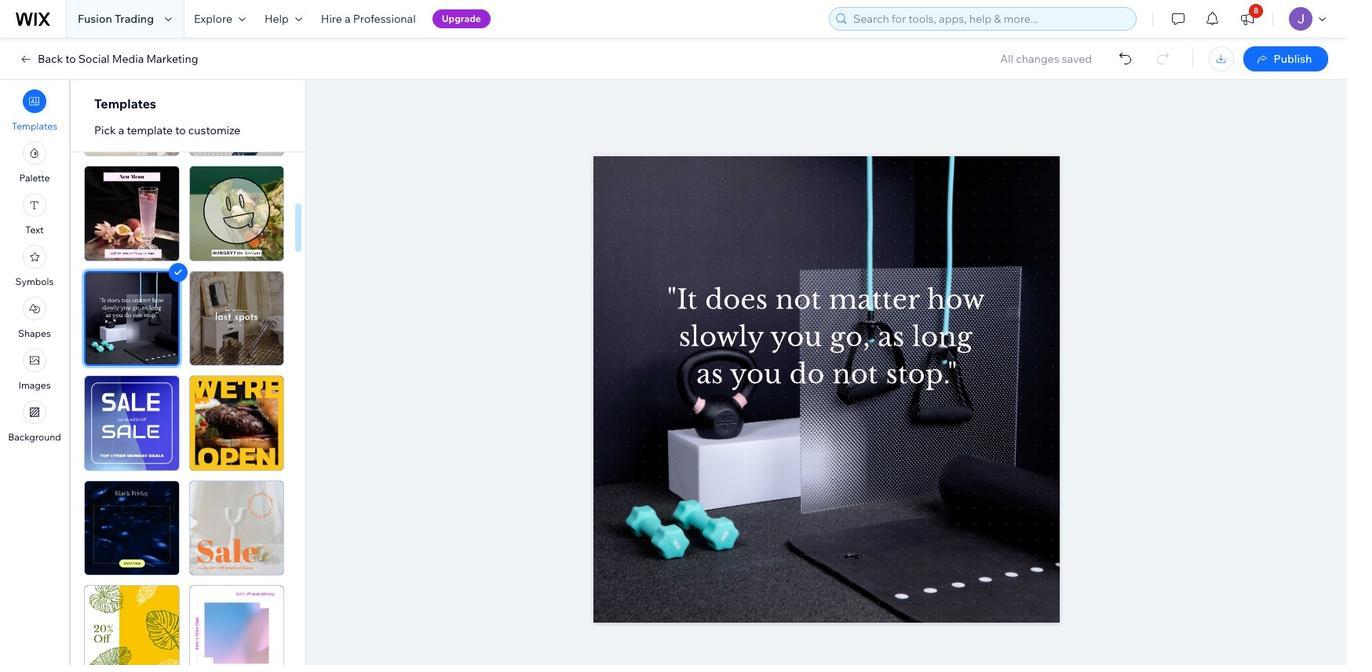 Task type: describe. For each thing, give the bounding box(es) containing it.
hire
[[321, 12, 342, 26]]

saved
[[1062, 52, 1092, 66]]

images
[[18, 379, 51, 391]]

changes
[[1016, 52, 1060, 66]]

help button
[[255, 0, 312, 38]]

pick a template to customize
[[94, 123, 241, 137]]

fusion trading
[[78, 12, 154, 26]]

help
[[265, 12, 289, 26]]

symbols button
[[15, 245, 54, 287]]

social
[[78, 52, 110, 66]]

hire a professional link
[[312, 0, 425, 38]]

publish button
[[1244, 46, 1329, 71]]

pick
[[94, 123, 116, 137]]

explore
[[194, 12, 232, 26]]

fusion
[[78, 12, 112, 26]]

text button
[[23, 193, 46, 236]]

0 horizontal spatial templates
[[12, 120, 57, 132]]

1 horizontal spatial templates
[[94, 96, 156, 112]]

1 horizontal spatial to
[[175, 123, 186, 137]]

images button
[[18, 349, 51, 391]]

back
[[38, 52, 63, 66]]

all changes saved
[[1001, 52, 1092, 66]]

a for professional
[[345, 12, 351, 26]]

symbols
[[15, 276, 54, 287]]

customize
[[188, 123, 241, 137]]

background button
[[8, 401, 61, 443]]

shapes
[[18, 327, 51, 339]]

Search for tools, apps, help & more... field
[[849, 8, 1132, 30]]

0 vertical spatial to
[[65, 52, 76, 66]]

palette button
[[19, 141, 50, 184]]

menu containing templates
[[0, 85, 69, 448]]

background
[[8, 431, 61, 443]]



Task type: vqa. For each thing, say whether or not it's contained in the screenshot.
Payments
no



Task type: locate. For each thing, give the bounding box(es) containing it.
hire a professional
[[321, 12, 416, 26]]

templates button
[[12, 90, 57, 132]]

template
[[127, 123, 173, 137]]

professional
[[353, 12, 416, 26]]

marketing
[[146, 52, 198, 66]]

a for template
[[118, 123, 124, 137]]

menu
[[0, 85, 69, 448]]

8
[[1254, 5, 1259, 16]]

1 vertical spatial templates
[[12, 120, 57, 132]]

1 vertical spatial a
[[118, 123, 124, 137]]

shapes button
[[18, 297, 51, 339]]

1 horizontal spatial a
[[345, 12, 351, 26]]

to
[[65, 52, 76, 66], [175, 123, 186, 137]]

to right back in the top of the page
[[65, 52, 76, 66]]

a right hire
[[345, 12, 351, 26]]

upgrade
[[442, 13, 481, 24]]

templates up the 'palette' button on the top of the page
[[12, 120, 57, 132]]

8 button
[[1231, 0, 1265, 38]]

1 vertical spatial to
[[175, 123, 186, 137]]

upgrade button
[[432, 9, 491, 28]]

all
[[1001, 52, 1014, 66]]

to right template
[[175, 123, 186, 137]]

templates up pick
[[94, 96, 156, 112]]

0 vertical spatial a
[[345, 12, 351, 26]]

trading
[[115, 12, 154, 26]]

0 horizontal spatial a
[[118, 123, 124, 137]]

publish
[[1274, 52, 1313, 66]]

back to social media marketing
[[38, 52, 198, 66]]

text
[[25, 224, 44, 236]]

templates
[[94, 96, 156, 112], [12, 120, 57, 132]]

media
[[112, 52, 144, 66]]

a
[[345, 12, 351, 26], [118, 123, 124, 137]]

palette
[[19, 172, 50, 184]]

back to social media marketing button
[[19, 52, 198, 66]]

a right pick
[[118, 123, 124, 137]]

0 horizontal spatial to
[[65, 52, 76, 66]]

0 vertical spatial templates
[[94, 96, 156, 112]]



